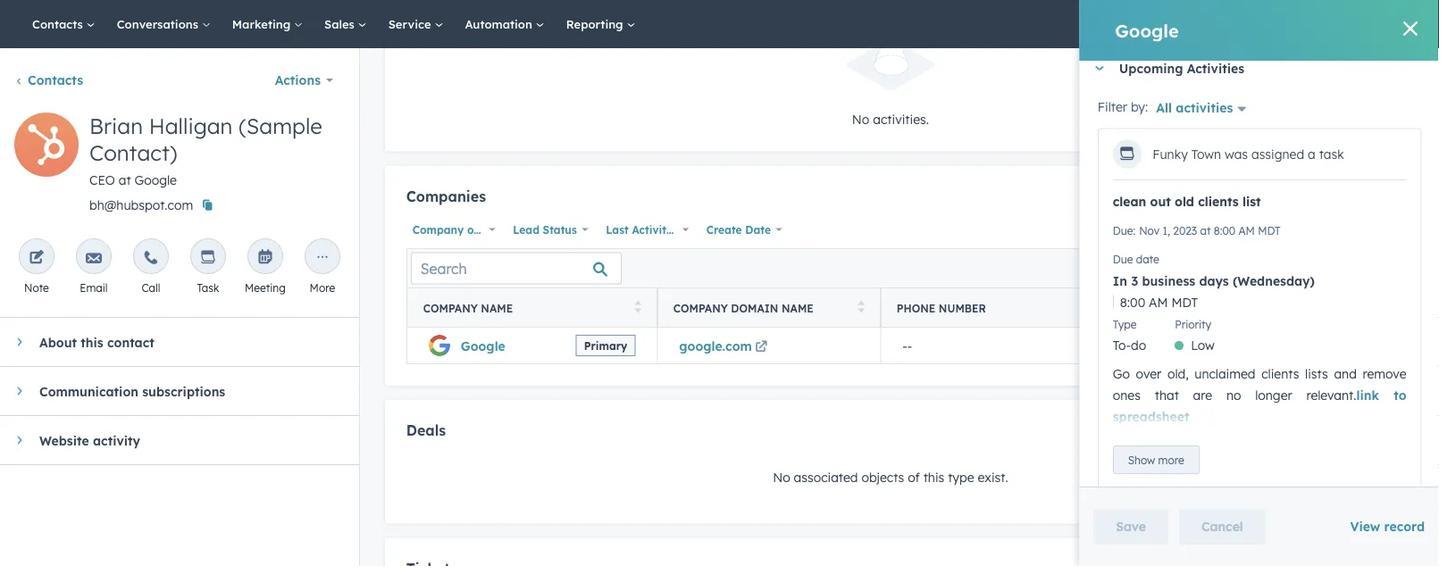 Task type: describe. For each thing, give the bounding box(es) containing it.
create
[[706, 223, 742, 236]]

old,
[[1167, 366, 1188, 382]]

link
[[1356, 388, 1379, 403]]

filter by:
[[1097, 99, 1148, 114]]

0 vertical spatial contacts
[[32, 17, 86, 31]]

--
[[902, 338, 912, 354]]

2023
[[1173, 224, 1197, 237]]

bh@hubspot.com
[[89, 197, 193, 213]]

email image
[[86, 250, 102, 266]]

google link
[[461, 338, 505, 354]]

last activity date button
[[600, 218, 702, 241]]

automation link
[[454, 0, 555, 48]]

old
[[1174, 194, 1194, 209]]

brian halligan (sample contact)
[[89, 113, 322, 166]]

company for company owner
[[412, 223, 464, 236]]

name
[[481, 302, 513, 315]]

communication subscriptions button
[[0, 367, 334, 415]]

show
[[1128, 453, 1155, 467]]

due:
[[1112, 224, 1135, 237]]

company owner button
[[406, 218, 500, 241]]

task
[[197, 281, 219, 294]]

caret image for upcoming activities
[[1094, 66, 1104, 70]]

subscriptions
[[142, 383, 225, 399]]

show more button
[[1112, 446, 1199, 474]]

task image
[[200, 250, 216, 266]]

cancel button
[[1179, 509, 1265, 545]]

2 horizontal spatial google
[[1115, 19, 1179, 42]]

unclaimed
[[1194, 366, 1255, 382]]

all activities
[[1156, 100, 1233, 115]]

call
[[141, 281, 160, 294]]

lead
[[513, 223, 539, 236]]

google.com
[[679, 338, 752, 354]]

nov
[[1139, 224, 1159, 237]]

2 date from the left
[[745, 223, 771, 236]]

activities
[[1175, 100, 1233, 115]]

funky town was assigned a task
[[1152, 146, 1344, 162]]

funky
[[1152, 146, 1187, 162]]

due
[[1112, 253, 1133, 266]]

ceo at google
[[89, 172, 177, 188]]

due: nov 1, 2023 at 8:00 am mdt
[[1112, 224, 1280, 237]]

cancel
[[1201, 519, 1243, 535]]

8:00 inside the due date in 3 business days (wednesday) 8:00 am mdt
[[1120, 294, 1145, 310]]

phone number
[[897, 302, 986, 315]]

sales link
[[314, 0, 378, 48]]

more
[[1158, 453, 1184, 467]]

2 - from the left
[[907, 338, 912, 354]]

lists
[[1305, 366, 1328, 382]]

caret image for about this contact
[[17, 337, 22, 347]]

by:
[[1130, 99, 1148, 114]]

save
[[1116, 519, 1146, 535]]

no activities. alert
[[406, 9, 1375, 130]]

communication subscriptions
[[39, 383, 225, 399]]

link to spreadsheet
[[1112, 388, 1406, 425]]

Search search field
[[411, 253, 622, 285]]

actions
[[275, 72, 321, 88]]

company for company domain name
[[673, 302, 728, 315]]

website activity button
[[0, 416, 341, 465]]

about
[[39, 334, 77, 350]]

marketing
[[232, 17, 294, 31]]

deals
[[406, 422, 446, 440]]

due date in 3 business days (wednesday) 8:00 am mdt
[[1112, 253, 1314, 310]]

mdt inside the due date in 3 business days (wednesday) 8:00 am mdt
[[1171, 294, 1198, 310]]

last activity date
[[606, 223, 702, 236]]

call image
[[143, 250, 159, 266]]

no activities.
[[852, 111, 929, 127]]

meeting
[[245, 281, 286, 294]]

activities.
[[873, 111, 929, 127]]

more
[[310, 281, 335, 294]]

create date
[[706, 223, 771, 236]]

go
[[1112, 366, 1130, 382]]

press to sort. image
[[858, 301, 864, 313]]

clients inside go over old, unclaimed clients lists and remove ones that are no longer relevant.
[[1261, 366, 1299, 382]]

reporting link
[[555, 0, 646, 48]]

(sample
[[239, 113, 322, 139]]

conversations
[[117, 17, 202, 31]]

type
[[1112, 317, 1136, 331]]

status
[[543, 223, 577, 236]]

press to sort. image
[[634, 301, 641, 313]]

upcoming
[[1119, 60, 1183, 76]]

website activity
[[39, 433, 140, 448]]

type to-do
[[1112, 317, 1146, 353]]

meeting image
[[257, 250, 273, 266]]

1 vertical spatial contacts link
[[14, 72, 83, 88]]

town
[[1191, 146, 1221, 162]]

service link
[[378, 0, 454, 48]]

number
[[939, 302, 986, 315]]

(wednesday)
[[1232, 273, 1314, 288]]

0 vertical spatial 8:00
[[1213, 224, 1235, 237]]

note image
[[28, 250, 45, 266]]

contact)
[[89, 139, 177, 166]]

go over old, unclaimed clients lists and remove ones that are no longer relevant.
[[1112, 366, 1406, 403]]



Task type: locate. For each thing, give the bounding box(es) containing it.
0 vertical spatial contacts link
[[21, 0, 106, 48]]

1 press to sort. element from the left
[[634, 301, 641, 316]]

no associated objects of this type exist.
[[773, 469, 1008, 485]]

date right create
[[745, 223, 771, 236]]

1 vertical spatial 8:00
[[1120, 294, 1145, 310]]

companies
[[406, 187, 486, 205]]

and
[[1334, 366, 1356, 382]]

clients up longer
[[1261, 366, 1299, 382]]

objects
[[862, 469, 904, 485]]

all
[[1156, 100, 1172, 115]]

no left associated
[[773, 469, 790, 485]]

caret image inside the communication subscriptions dropdown button
[[17, 386, 22, 397]]

0 vertical spatial at
[[119, 172, 131, 188]]

link opens in a new window image
[[755, 341, 768, 354], [755, 341, 768, 354]]

view
[[1350, 519, 1380, 535]]

brian
[[89, 113, 143, 139]]

email
[[80, 281, 108, 294]]

caret image for communication subscriptions
[[17, 386, 22, 397]]

1 vertical spatial caret image
[[17, 337, 22, 347]]

more image
[[314, 250, 330, 266]]

owner
[[467, 223, 500, 236]]

mdt down list
[[1258, 224, 1280, 237]]

close image
[[1403, 21, 1418, 36]]

priority
[[1174, 317, 1211, 331]]

company domain name
[[673, 302, 814, 315]]

0 horizontal spatial this
[[81, 334, 103, 350]]

that
[[1154, 388, 1179, 403]]

1 horizontal spatial date
[[745, 223, 771, 236]]

0 vertical spatial am
[[1238, 224, 1255, 237]]

last
[[606, 223, 629, 236]]

this inside about this contact dropdown button
[[81, 334, 103, 350]]

0 horizontal spatial mdt
[[1171, 294, 1198, 310]]

1 horizontal spatial 8:00
[[1213, 224, 1235, 237]]

1 horizontal spatial this
[[923, 469, 944, 485]]

am down business
[[1148, 294, 1168, 310]]

this
[[81, 334, 103, 350], [923, 469, 944, 485]]

filter
[[1097, 99, 1127, 114]]

company for company name
[[423, 302, 478, 315]]

0 horizontal spatial google
[[134, 172, 177, 188]]

service
[[388, 17, 435, 31]]

0 vertical spatial mdt
[[1258, 224, 1280, 237]]

ones
[[1112, 388, 1140, 403]]

1 horizontal spatial press to sort. element
[[858, 301, 864, 316]]

1 vertical spatial contacts
[[28, 72, 83, 88]]

1 horizontal spatial clients
[[1261, 366, 1299, 382]]

1 caret image from the top
[[17, 386, 22, 397]]

link to spreadsheet link
[[1112, 388, 1406, 425]]

press to sort. element for company name
[[634, 301, 641, 316]]

out
[[1150, 194, 1170, 209]]

caret image left communication in the left bottom of the page
[[17, 386, 22, 397]]

primary
[[584, 339, 627, 353]]

associated
[[794, 469, 858, 485]]

0 vertical spatial this
[[81, 334, 103, 350]]

am down list
[[1238, 224, 1255, 237]]

1,
[[1162, 224, 1170, 237]]

2 caret image from the top
[[17, 435, 22, 446]]

no inside alert
[[852, 111, 870, 127]]

automation
[[465, 17, 536, 31]]

no
[[852, 111, 870, 127], [773, 469, 790, 485]]

company
[[412, 223, 464, 236], [423, 302, 478, 315], [673, 302, 728, 315]]

caret image inside the website activity dropdown button
[[17, 435, 22, 446]]

was
[[1224, 146, 1248, 162]]

search button
[[1393, 9, 1423, 39]]

0 vertical spatial clients
[[1198, 194, 1238, 209]]

at right 2023
[[1200, 224, 1210, 237]]

relevant.
[[1306, 388, 1356, 403]]

1 vertical spatial mdt
[[1171, 294, 1198, 310]]

1 horizontal spatial caret image
[[1094, 66, 1104, 70]]

8:00 down '3' at the right of page
[[1120, 294, 1145, 310]]

company name
[[423, 302, 513, 315]]

marketing link
[[221, 0, 314, 48]]

to
[[1393, 388, 1406, 403]]

no
[[1226, 388, 1241, 403]]

show more
[[1128, 453, 1184, 467]]

all activities button
[[1155, 94, 1257, 119]]

press to sort. element down last activity date popup button
[[634, 301, 641, 316]]

at right the ceo
[[119, 172, 131, 188]]

am inside the due date in 3 business days (wednesday) 8:00 am mdt
[[1148, 294, 1168, 310]]

8:00 right 2023
[[1213, 224, 1235, 237]]

0 horizontal spatial at
[[119, 172, 131, 188]]

caret image left about
[[17, 337, 22, 347]]

clean out old clients list
[[1112, 194, 1261, 209]]

low
[[1190, 338, 1214, 353]]

press to sort. element for company domain name
[[858, 301, 864, 316]]

actions button
[[263, 63, 345, 98]]

business
[[1142, 273, 1195, 288]]

note
[[24, 281, 49, 294]]

1 date from the left
[[676, 223, 702, 236]]

longer
[[1255, 388, 1292, 403]]

press to sort. element left the phone
[[858, 301, 864, 316]]

1 vertical spatial no
[[773, 469, 790, 485]]

0 horizontal spatial 8:00
[[1120, 294, 1145, 310]]

mdt
[[1258, 224, 1280, 237], [1171, 294, 1198, 310]]

google up upcoming
[[1115, 19, 1179, 42]]

halligan
[[149, 113, 233, 139]]

over
[[1135, 366, 1161, 382]]

create date button
[[700, 218, 787, 241]]

company owner
[[412, 223, 500, 236]]

0 horizontal spatial date
[[676, 223, 702, 236]]

no left activities.
[[852, 111, 870, 127]]

caret image up filter
[[1094, 66, 1104, 70]]

caret image
[[1094, 66, 1104, 70], [17, 337, 22, 347]]

1 vertical spatial this
[[923, 469, 944, 485]]

activity
[[93, 433, 140, 448]]

1 vertical spatial at
[[1200, 224, 1210, 237]]

0 vertical spatial google
[[1115, 19, 1179, 42]]

lead status button
[[507, 218, 593, 241]]

google down the name
[[461, 338, 505, 354]]

at
[[119, 172, 131, 188], [1200, 224, 1210, 237]]

this right about
[[81, 334, 103, 350]]

name
[[782, 302, 814, 315]]

search image
[[1402, 18, 1414, 30]]

8:00
[[1213, 224, 1235, 237], [1120, 294, 1145, 310]]

0 horizontal spatial caret image
[[17, 337, 22, 347]]

1 - from the left
[[902, 338, 907, 354]]

caret image
[[17, 386, 22, 397], [17, 435, 22, 446]]

1 horizontal spatial no
[[852, 111, 870, 127]]

date
[[1136, 253, 1159, 266]]

ceo
[[89, 172, 115, 188]]

1 vertical spatial google
[[134, 172, 177, 188]]

caret image for website activity
[[17, 435, 22, 446]]

0 vertical spatial caret image
[[17, 386, 22, 397]]

1 horizontal spatial at
[[1200, 224, 1210, 237]]

1 vertical spatial am
[[1148, 294, 1168, 310]]

1 vertical spatial clients
[[1261, 366, 1299, 382]]

clients left list
[[1198, 194, 1238, 209]]

no for no associated objects of this type exist.
[[773, 469, 790, 485]]

sales
[[324, 17, 358, 31]]

2 press to sort. element from the left
[[858, 301, 864, 316]]

website
[[39, 433, 89, 448]]

1 horizontal spatial google
[[461, 338, 505, 354]]

activities
[[1187, 60, 1244, 76]]

record
[[1384, 519, 1425, 535]]

0 horizontal spatial press to sort. element
[[634, 301, 641, 316]]

to-
[[1112, 338, 1130, 353]]

this right of
[[923, 469, 944, 485]]

mdt up priority
[[1171, 294, 1198, 310]]

1 horizontal spatial am
[[1238, 224, 1255, 237]]

google up bh@hubspot.com
[[134, 172, 177, 188]]

upcoming activities button
[[1079, 44, 1421, 92]]

remove
[[1362, 366, 1406, 382]]

0 horizontal spatial am
[[1148, 294, 1168, 310]]

view record link
[[1350, 519, 1425, 535]]

press to sort. element
[[634, 301, 641, 316], [858, 301, 864, 316]]

are
[[1193, 388, 1212, 403]]

save button
[[1094, 509, 1168, 545]]

1 horizontal spatial mdt
[[1258, 224, 1280, 237]]

3
[[1131, 273, 1138, 288]]

type
[[948, 469, 974, 485]]

0 horizontal spatial clients
[[1198, 194, 1238, 209]]

Search HubSpot search field
[[1188, 9, 1407, 39]]

caret image inside about this contact dropdown button
[[17, 337, 22, 347]]

view record
[[1350, 519, 1425, 535]]

1 vertical spatial caret image
[[17, 435, 22, 446]]

communication
[[39, 383, 138, 399]]

company left the name
[[423, 302, 478, 315]]

2 vertical spatial google
[[461, 338, 505, 354]]

company inside popup button
[[412, 223, 464, 236]]

0 vertical spatial caret image
[[1094, 66, 1104, 70]]

of
[[908, 469, 920, 485]]

0 vertical spatial no
[[852, 111, 870, 127]]

a
[[1307, 146, 1315, 162]]

about this contact
[[39, 334, 154, 350]]

clean
[[1112, 194, 1146, 209]]

company down companies
[[412, 223, 464, 236]]

lead status
[[513, 223, 577, 236]]

no for no activities.
[[852, 111, 870, 127]]

google
[[1115, 19, 1179, 42], [134, 172, 177, 188], [461, 338, 505, 354]]

caret image inside upcoming activities dropdown button
[[1094, 66, 1104, 70]]

caret image left "website"
[[17, 435, 22, 446]]

in 3 business days (wednesday) button
[[1112, 268, 1314, 293]]

0 horizontal spatial no
[[773, 469, 790, 485]]

date left create
[[676, 223, 702, 236]]

company up google.com
[[673, 302, 728, 315]]



Task type: vqa. For each thing, say whether or not it's contained in the screenshot.
Status
yes



